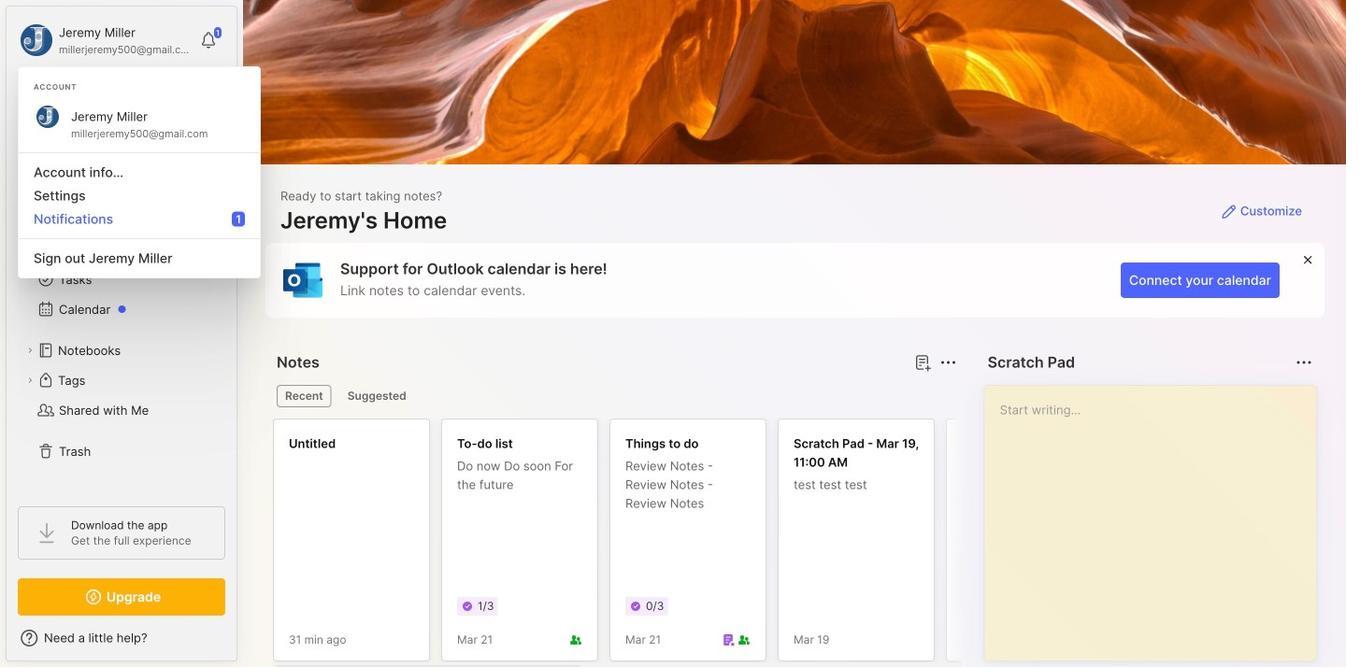 Task type: vqa. For each thing, say whether or not it's contained in the screenshot.
'Settings' image
no



Task type: locate. For each thing, give the bounding box(es) containing it.
more actions image
[[1293, 352, 1316, 374]]

2 tab from the left
[[339, 385, 415, 408]]

tab list
[[277, 385, 954, 408]]

None search field
[[51, 93, 201, 115]]

expand notebooks image
[[24, 345, 36, 356]]

tree
[[7, 182, 237, 490]]

row group
[[273, 419, 1346, 668]]

tab
[[277, 385, 332, 408], [339, 385, 415, 408]]

0 horizontal spatial tab
[[277, 385, 332, 408]]

Search text field
[[51, 95, 201, 113]]

1 horizontal spatial tab
[[339, 385, 415, 408]]

WHAT'S NEW field
[[7, 624, 237, 654]]

main element
[[0, 0, 243, 668]]

dropdown list menu
[[19, 145, 260, 270]]

tree inside main element
[[7, 182, 237, 490]]

More actions field
[[1291, 350, 1317, 376]]



Task type: describe. For each thing, give the bounding box(es) containing it.
Start writing… text field
[[1000, 386, 1316, 646]]

Account field
[[18, 22, 191, 59]]

1 tab from the left
[[277, 385, 332, 408]]

click to collapse image
[[236, 633, 250, 655]]

expand tags image
[[24, 375, 36, 386]]

none search field inside main element
[[51, 93, 201, 115]]



